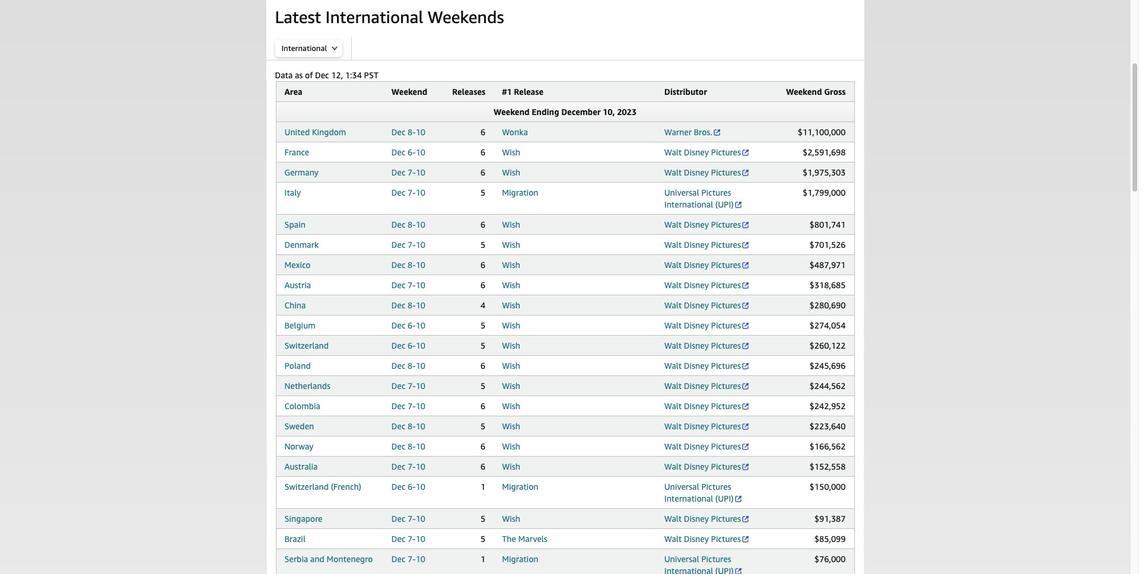 Task type: vqa. For each thing, say whether or not it's contained in the screenshot.


Task type: describe. For each thing, give the bounding box(es) containing it.
6- for france
[[408, 147, 416, 157]]

$1,799,000
[[803, 188, 846, 198]]

wish for norway
[[502, 441, 520, 452]]

disney for $152,558
[[684, 462, 709, 472]]

mexico link
[[285, 260, 311, 270]]

walt disney pictures for $1,975,303
[[664, 167, 741, 177]]

dec 7-10 for serbia and montenegro
[[392, 554, 425, 564]]

10,
[[603, 107, 615, 117]]

united
[[285, 127, 310, 137]]

$260,122
[[810, 341, 846, 351]]

10 for austria
[[416, 280, 425, 290]]

dec 6-10 link for france
[[392, 147, 425, 157]]

disney for $242,952
[[684, 401, 709, 411]]

norway
[[285, 441, 314, 452]]

walt for $318,685
[[664, 280, 682, 290]]

$244,562
[[810, 381, 846, 391]]

7- for colombia
[[408, 401, 416, 411]]

belgium link
[[285, 320, 316, 331]]

italy
[[285, 188, 301, 198]]

5 for netherlands
[[481, 381, 485, 391]]

walt disney pictures link for $244,562
[[664, 381, 750, 391]]

austria
[[285, 280, 311, 290]]

walt disney pictures for $152,558
[[664, 462, 741, 472]]

wish link for netherlands
[[502, 381, 520, 391]]

international for italy
[[664, 199, 713, 209]]

releases
[[452, 87, 485, 97]]

10 for sweden
[[416, 421, 425, 431]]

disney for $1,975,303
[[684, 167, 709, 177]]

1 for dec 6-10
[[481, 482, 485, 492]]

universal pictures international (upi) for $150,000
[[664, 482, 734, 504]]

$318,685
[[810, 280, 846, 290]]

wish link for colombia
[[502, 401, 520, 411]]

serbia and montenegro link
[[285, 554, 373, 564]]

belgium
[[285, 320, 316, 331]]

wonka link
[[502, 127, 528, 137]]

sweden
[[285, 421, 314, 431]]

wish link for spain
[[502, 220, 520, 230]]

wish link for norway
[[502, 441, 520, 452]]

walt disney pictures for $487,971
[[664, 260, 741, 270]]

6 for austria
[[481, 280, 485, 290]]

dec for germany
[[392, 167, 405, 177]]

italy link
[[285, 188, 301, 198]]

china link
[[285, 300, 306, 310]]

universal pictures international (upi) link for $150,000
[[664, 482, 743, 504]]

singapore link
[[285, 514, 323, 524]]

migration link for switzerland (french)
[[502, 482, 539, 492]]

disney for $260,122
[[684, 341, 709, 351]]

wish for singapore
[[502, 514, 520, 524]]

singapore
[[285, 514, 323, 524]]

kingdom
[[312, 127, 346, 137]]

warner
[[664, 127, 692, 137]]

migration for serbia and montenegro
[[502, 554, 539, 564]]

australia
[[285, 462, 318, 472]]

distributor
[[664, 87, 707, 97]]

pictures for $274,054
[[711, 320, 741, 331]]

walt disney pictures for $242,952
[[664, 401, 741, 411]]

7- for austria
[[408, 280, 416, 290]]

colombia
[[285, 401, 320, 411]]

wish for china
[[502, 300, 520, 310]]

australia link
[[285, 462, 318, 472]]

dec 7-10 link for colombia
[[392, 401, 425, 411]]

10 for united kingdom
[[416, 127, 425, 137]]

dec for china
[[392, 300, 405, 310]]

10 for netherlands
[[416, 381, 425, 391]]

walt for $274,054
[[664, 320, 682, 331]]

gross
[[824, 87, 846, 97]]

marvels
[[518, 534, 548, 544]]

walt disney pictures link for $701,526
[[664, 240, 750, 250]]

spain link
[[285, 220, 306, 230]]

latest international weekends
[[275, 7, 504, 27]]

10 for colombia
[[416, 401, 425, 411]]

(upi) for $1,799,000
[[715, 199, 734, 209]]

walt disney pictures link for $280,690
[[664, 300, 750, 310]]

$85,099
[[815, 534, 846, 544]]

$150,000
[[810, 482, 846, 492]]

$242,952
[[810, 401, 846, 411]]

10 for serbia and montenegro
[[416, 554, 425, 564]]

5 for belgium
[[481, 320, 485, 331]]

$223,640
[[810, 421, 846, 431]]

dec 8-10 link for mexico
[[392, 260, 425, 270]]

$1,975,303
[[803, 167, 846, 177]]

walt for $91,387
[[664, 514, 682, 524]]

dec 7-10 for australia
[[392, 462, 425, 472]]

wish for netherlands
[[502, 381, 520, 391]]

5 for switzerland
[[481, 341, 485, 351]]

and
[[310, 554, 325, 564]]

dec for australia
[[392, 462, 405, 472]]

dec 7-10 link for denmark
[[392, 240, 425, 250]]

12,
[[331, 70, 343, 80]]

migration for italy
[[502, 188, 539, 198]]

wish for poland
[[502, 361, 520, 371]]

warner bros. link
[[664, 127, 721, 137]]

colombia link
[[285, 401, 320, 411]]

wish for sweden
[[502, 421, 520, 431]]

disney for $166,562
[[684, 441, 709, 452]]

walt disney pictures link for $260,122
[[664, 341, 750, 351]]

7- for singapore
[[408, 514, 416, 524]]

serbia and montenegro
[[285, 554, 373, 564]]

data
[[275, 70, 293, 80]]

5 for denmark
[[481, 240, 485, 250]]

poland link
[[285, 361, 311, 371]]

the marvels link
[[502, 534, 548, 544]]

wish link for china
[[502, 300, 520, 310]]

8- for sweden
[[408, 421, 416, 431]]

walt disney pictures for $260,122
[[664, 341, 741, 351]]

dec for belgium
[[392, 320, 405, 331]]

2023
[[617, 107, 637, 117]]

disney for $245,696
[[684, 361, 709, 371]]

7- for germany
[[408, 167, 416, 177]]

switzerland (french) link
[[285, 482, 361, 492]]

wonka
[[502, 127, 528, 137]]

pictures for $91,387
[[711, 514, 741, 524]]

walt disney pictures link for $245,696
[[664, 361, 750, 371]]

austria link
[[285, 280, 311, 290]]

france
[[285, 147, 309, 157]]

as
[[295, 70, 303, 80]]

universal for $76,000
[[664, 554, 699, 564]]

10 for brazil
[[416, 534, 425, 544]]

walt disney pictures for $244,562
[[664, 381, 741, 391]]

$280,690
[[810, 300, 846, 310]]

universal for $150,000
[[664, 482, 699, 492]]

pictures for $152,558
[[711, 462, 741, 472]]

10 for spain
[[416, 220, 425, 230]]

weekends
[[428, 7, 504, 27]]

dec for france
[[392, 147, 405, 157]]

warner bros.
[[664, 127, 713, 137]]

walt for $801,741
[[664, 220, 682, 230]]

walt for $244,562
[[664, 381, 682, 391]]

switzerland link
[[285, 341, 329, 351]]

germany link
[[285, 167, 319, 177]]

switzerland for switzerland (french)
[[285, 482, 329, 492]]

international for switzerland (french)
[[664, 494, 713, 504]]

10 for norway
[[416, 441, 425, 452]]

disney for $244,562
[[684, 381, 709, 391]]

dec for austria
[[392, 280, 405, 290]]



Task type: locate. For each thing, give the bounding box(es) containing it.
$487,971
[[810, 260, 846, 270]]

dec for switzerland (french)
[[392, 482, 405, 492]]

6 8- from the top
[[408, 421, 416, 431]]

2 horizontal spatial weekend
[[786, 87, 822, 97]]

pictures for $701,526
[[711, 240, 741, 250]]

1 horizontal spatial weekend
[[494, 107, 530, 117]]

14 wish from the top
[[502, 441, 520, 452]]

dec 8-10 link for united kingdom
[[392, 127, 425, 137]]

walt disney pictures for $245,696
[[664, 361, 741, 371]]

1 (upi) from the top
[[715, 199, 734, 209]]

denmark
[[285, 240, 319, 250]]

2 vertical spatial migration link
[[502, 554, 539, 564]]

brazil link
[[285, 534, 306, 544]]

dec 7-10 link for germany
[[392, 167, 425, 177]]

12 disney from the top
[[684, 401, 709, 411]]

united kingdom
[[285, 127, 346, 137]]

9 dec 7-10 link from the top
[[392, 534, 425, 544]]

6- for switzerland (french)
[[408, 482, 416, 492]]

wish link
[[502, 147, 520, 157], [502, 167, 520, 177], [502, 220, 520, 230], [502, 240, 520, 250], [502, 260, 520, 270], [502, 280, 520, 290], [502, 300, 520, 310], [502, 320, 520, 331], [502, 341, 520, 351], [502, 361, 520, 371], [502, 381, 520, 391], [502, 401, 520, 411], [502, 421, 520, 431], [502, 441, 520, 452], [502, 462, 520, 472], [502, 514, 520, 524]]

norway link
[[285, 441, 314, 452]]

0 vertical spatial (upi)
[[715, 199, 734, 209]]

10 for mexico
[[416, 260, 425, 270]]

dec 8-10 for poland
[[392, 361, 425, 371]]

dec 6-10 for switzerland
[[392, 341, 425, 351]]

walt disney pictures link for $242,952
[[664, 401, 750, 411]]

1 migration link from the top
[[502, 188, 539, 198]]

16 wish from the top
[[502, 514, 520, 524]]

3 dec 8-10 from the top
[[392, 260, 425, 270]]

walt disney pictures for $701,526
[[664, 240, 741, 250]]

walt disney pictures for $280,690
[[664, 300, 741, 310]]

13 10 from the top
[[416, 381, 425, 391]]

wish link for france
[[502, 147, 520, 157]]

netherlands link
[[285, 381, 331, 391]]

#1 release
[[502, 87, 544, 97]]

#1
[[502, 87, 512, 97]]

wish for austria
[[502, 280, 520, 290]]

wish link for australia
[[502, 462, 520, 472]]

4 wish link from the top
[[502, 240, 520, 250]]

wish link for denmark
[[502, 240, 520, 250]]

2 walt disney pictures from the top
[[664, 167, 741, 177]]

switzerland down australia
[[285, 482, 329, 492]]

dec for mexico
[[392, 260, 405, 270]]

walt disney pictures link for $223,640
[[664, 421, 750, 431]]

1 dec 6-10 from the top
[[392, 147, 425, 157]]

12 walt disney pictures from the top
[[664, 401, 741, 411]]

0 horizontal spatial weekend
[[392, 87, 427, 97]]

1 dec 8-10 from the top
[[392, 127, 425, 137]]

the marvels
[[502, 534, 548, 544]]

dec 8-10 for sweden
[[392, 421, 425, 431]]

pictures for $223,640
[[711, 421, 741, 431]]

poland
[[285, 361, 311, 371]]

wish
[[502, 147, 520, 157], [502, 167, 520, 177], [502, 220, 520, 230], [502, 240, 520, 250], [502, 260, 520, 270], [502, 280, 520, 290], [502, 300, 520, 310], [502, 320, 520, 331], [502, 341, 520, 351], [502, 361, 520, 371], [502, 381, 520, 391], [502, 401, 520, 411], [502, 421, 520, 431], [502, 441, 520, 452], [502, 462, 520, 472], [502, 514, 520, 524]]

weekend ending december 10, 2023
[[494, 107, 637, 117]]

dec 7-10 link for brazil
[[392, 534, 425, 544]]

disney for $91,387
[[684, 514, 709, 524]]

migration link
[[502, 188, 539, 198], [502, 482, 539, 492], [502, 554, 539, 564]]

1 vertical spatial 1
[[481, 554, 485, 564]]

brazil
[[285, 534, 306, 544]]

17 walt disney pictures from the top
[[664, 534, 741, 544]]

7 dec 8-10 from the top
[[392, 441, 425, 452]]

china
[[285, 300, 306, 310]]

walt disney pictures link for $91,387
[[664, 514, 750, 524]]

10 walt disney pictures link from the top
[[664, 361, 750, 371]]

7 walt disney pictures from the top
[[664, 300, 741, 310]]

6-
[[408, 147, 416, 157], [408, 320, 416, 331], [408, 341, 416, 351], [408, 482, 416, 492]]

area
[[285, 87, 302, 97]]

9 dec 7-10 from the top
[[392, 534, 425, 544]]

2 vertical spatial (upi)
[[715, 566, 734, 574]]

walt disney pictures link
[[664, 147, 750, 157], [664, 167, 750, 177], [664, 220, 750, 230], [664, 240, 750, 250], [664, 260, 750, 270], [664, 280, 750, 290], [664, 300, 750, 310], [664, 320, 750, 331], [664, 341, 750, 351], [664, 361, 750, 371], [664, 381, 750, 391], [664, 401, 750, 411], [664, 421, 750, 431], [664, 441, 750, 452], [664, 462, 750, 472], [664, 514, 750, 524], [664, 534, 750, 544]]

dropdown image
[[332, 46, 338, 50]]

5 wish link from the top
[[502, 260, 520, 270]]

6 wish from the top
[[502, 280, 520, 290]]

3 wish from the top
[[502, 220, 520, 230]]

2 (upi) from the top
[[715, 494, 734, 504]]

migration
[[502, 188, 539, 198], [502, 482, 539, 492], [502, 554, 539, 564]]

switzerland down belgium link
[[285, 341, 329, 351]]

16 disney from the top
[[684, 514, 709, 524]]

1 dec 8-10 link from the top
[[392, 127, 425, 137]]

5 7- from the top
[[408, 381, 416, 391]]

1 for dec 7-10
[[481, 554, 485, 564]]

$152,558
[[810, 462, 846, 472]]

bros.
[[694, 127, 713, 137]]

weekend for weekend gross
[[786, 87, 822, 97]]

$11,100,000
[[798, 127, 846, 137]]

14 wish link from the top
[[502, 441, 520, 452]]

10 for denmark
[[416, 240, 425, 250]]

5 for sweden
[[481, 421, 485, 431]]

walt for $152,558
[[664, 462, 682, 472]]

9 walt disney pictures from the top
[[664, 341, 741, 351]]

dec 8-10 link
[[392, 127, 425, 137], [392, 220, 425, 230], [392, 260, 425, 270], [392, 300, 425, 310], [392, 361, 425, 371], [392, 421, 425, 431], [392, 441, 425, 452]]

2 walt from the top
[[664, 167, 682, 177]]

2 6 from the top
[[481, 147, 485, 157]]

1 vertical spatial (upi)
[[715, 494, 734, 504]]

weekend
[[392, 87, 427, 97], [786, 87, 822, 97], [494, 107, 530, 117]]

6- for belgium
[[408, 320, 416, 331]]

(upi)
[[715, 199, 734, 209], [715, 494, 734, 504], [715, 566, 734, 574]]

13 wish from the top
[[502, 421, 520, 431]]

(french)
[[331, 482, 361, 492]]

spain
[[285, 220, 306, 230]]

disney for $318,685
[[684, 280, 709, 290]]

dec 6-10 for switzerland (french)
[[392, 482, 425, 492]]

16 walt from the top
[[664, 514, 682, 524]]

2 vertical spatial universal
[[664, 554, 699, 564]]

$274,054
[[810, 320, 846, 331]]

15 walt disney pictures link from the top
[[664, 462, 750, 472]]

$76,000
[[815, 554, 846, 564]]

1 wish link from the top
[[502, 147, 520, 157]]

universal pictures international (upi) link for $1,799,000
[[664, 188, 743, 209]]

dec 7-10 for germany
[[392, 167, 425, 177]]

pictures for $245,696
[[711, 361, 741, 371]]

walt for $487,971
[[664, 260, 682, 270]]

wish link for sweden
[[502, 421, 520, 431]]

12 10 from the top
[[416, 361, 425, 371]]

4 10 from the top
[[416, 188, 425, 198]]

4 wish from the top
[[502, 240, 520, 250]]

6 7- from the top
[[408, 401, 416, 411]]

7 walt from the top
[[664, 300, 682, 310]]

migration for switzerland (french)
[[502, 482, 539, 492]]

sweden link
[[285, 421, 314, 431]]

dec for norway
[[392, 441, 405, 452]]

1 disney from the top
[[684, 147, 709, 157]]

10 10 from the top
[[416, 320, 425, 331]]

4
[[481, 300, 485, 310]]

walt disney pictures for $223,640
[[664, 421, 741, 431]]

3 dec 7-10 from the top
[[392, 240, 425, 250]]

dec 6-10 link for switzerland (french)
[[392, 482, 425, 492]]

latest
[[275, 7, 321, 27]]

weekend gross
[[786, 87, 846, 97]]

7- for italy
[[408, 188, 416, 198]]

$701,526
[[810, 240, 846, 250]]

universal pictures international (upi)
[[664, 188, 734, 209], [664, 482, 734, 504], [664, 554, 734, 574]]

dec 6-10
[[392, 147, 425, 157], [392, 320, 425, 331], [392, 341, 425, 351], [392, 482, 425, 492]]

17 disney from the top
[[684, 534, 709, 544]]

dec 8-10 for mexico
[[392, 260, 425, 270]]

13 wish link from the top
[[502, 421, 520, 431]]

wish link for poland
[[502, 361, 520, 371]]

17 walt from the top
[[664, 534, 682, 544]]

1 dec 7-10 link from the top
[[392, 167, 425, 177]]

dec 7-10 link for australia
[[392, 462, 425, 472]]

walt
[[664, 147, 682, 157], [664, 167, 682, 177], [664, 220, 682, 230], [664, 240, 682, 250], [664, 260, 682, 270], [664, 280, 682, 290], [664, 300, 682, 310], [664, 320, 682, 331], [664, 341, 682, 351], [664, 361, 682, 371], [664, 381, 682, 391], [664, 401, 682, 411], [664, 421, 682, 431], [664, 441, 682, 452], [664, 462, 682, 472], [664, 514, 682, 524], [664, 534, 682, 544]]

dec for switzerland
[[392, 341, 405, 351]]

dec 7-10 link for austria
[[392, 280, 425, 290]]

2 wish from the top
[[502, 167, 520, 177]]

universal pictures international (upi) link
[[664, 188, 743, 209], [664, 482, 743, 504], [664, 554, 743, 574]]

walt for $280,690
[[664, 300, 682, 310]]

2 vertical spatial universal pictures international (upi) link
[[664, 554, 743, 574]]

dec 7-10
[[392, 167, 425, 177], [392, 188, 425, 198], [392, 240, 425, 250], [392, 280, 425, 290], [392, 381, 425, 391], [392, 401, 425, 411], [392, 462, 425, 472], [392, 514, 425, 524], [392, 534, 425, 544], [392, 554, 425, 564]]

$166,562
[[810, 441, 846, 452]]

5
[[481, 188, 485, 198], [481, 240, 485, 250], [481, 320, 485, 331], [481, 341, 485, 351], [481, 381, 485, 391], [481, 421, 485, 431], [481, 514, 485, 524], [481, 534, 485, 544]]

wish link for belgium
[[502, 320, 520, 331]]

walt for $701,526
[[664, 240, 682, 250]]

1 8- from the top
[[408, 127, 416, 137]]

2 dec 8-10 link from the top
[[392, 220, 425, 230]]

1 vertical spatial migration link
[[502, 482, 539, 492]]

montenegro
[[327, 554, 373, 564]]

2 universal pictures international (upi) link from the top
[[664, 482, 743, 504]]

mexico
[[285, 260, 311, 270]]

5 wish from the top
[[502, 260, 520, 270]]

17 walt disney pictures link from the top
[[664, 534, 750, 544]]

$2,591,698
[[803, 147, 846, 157]]

of
[[305, 70, 313, 80]]

0 vertical spatial migration
[[502, 188, 539, 198]]

1 walt disney pictures from the top
[[664, 147, 741, 157]]

5 for italy
[[481, 188, 485, 198]]

walt disney pictures link for $487,971
[[664, 260, 750, 270]]

dec 7-10 for colombia
[[392, 401, 425, 411]]

2 disney from the top
[[684, 167, 709, 177]]

10 for australia
[[416, 462, 425, 472]]

4 6 from the top
[[481, 220, 485, 230]]

7 dec 7-10 from the top
[[392, 462, 425, 472]]

walt disney pictures
[[664, 147, 741, 157], [664, 167, 741, 177], [664, 220, 741, 230], [664, 240, 741, 250], [664, 260, 741, 270], [664, 280, 741, 290], [664, 300, 741, 310], [664, 320, 741, 331], [664, 341, 741, 351], [664, 361, 741, 371], [664, 381, 741, 391], [664, 401, 741, 411], [664, 421, 741, 431], [664, 441, 741, 452], [664, 462, 741, 472], [664, 514, 741, 524], [664, 534, 741, 544]]

wish link for singapore
[[502, 514, 520, 524]]

wish for switzerland
[[502, 341, 520, 351]]

dec 7-10 link for netherlands
[[392, 381, 425, 391]]

4 8- from the top
[[408, 300, 416, 310]]

5 dec 8-10 link from the top
[[392, 361, 425, 371]]

1:34
[[345, 70, 362, 80]]

pictures for $260,122
[[711, 341, 741, 351]]

0 vertical spatial universal
[[664, 188, 699, 198]]

1 7- from the top
[[408, 167, 416, 177]]

3 universal pictures international (upi) link from the top
[[664, 554, 743, 574]]

14 walt disney pictures link from the top
[[664, 441, 750, 452]]

8- for china
[[408, 300, 416, 310]]

15 walt disney pictures from the top
[[664, 462, 741, 472]]

6 walt from the top
[[664, 280, 682, 290]]

0 vertical spatial 1
[[481, 482, 485, 492]]

migration link for italy
[[502, 188, 539, 198]]

12 walt disney pictures link from the top
[[664, 401, 750, 411]]

8 disney from the top
[[684, 320, 709, 331]]

netherlands
[[285, 381, 331, 391]]

1 vertical spatial migration
[[502, 482, 539, 492]]

$91,387
[[815, 514, 846, 524]]

10 for italy
[[416, 188, 425, 198]]

7 wish link from the top
[[502, 300, 520, 310]]

6 5 from the top
[[481, 421, 485, 431]]

denmark link
[[285, 240, 319, 250]]

release
[[514, 87, 544, 97]]

1 10 from the top
[[416, 127, 425, 137]]

6 10 from the top
[[416, 240, 425, 250]]

8 walt disney pictures link from the top
[[664, 320, 750, 331]]

pictures for $166,562
[[711, 441, 741, 452]]

3 7- from the top
[[408, 240, 416, 250]]

dec 6-10 for france
[[392, 147, 425, 157]]

ending
[[532, 107, 559, 117]]

0 vertical spatial universal pictures international (upi) link
[[664, 188, 743, 209]]

universal pictures international (upi) for $1,799,000
[[664, 188, 734, 209]]

switzerland
[[285, 341, 329, 351], [285, 482, 329, 492]]

15 10 from the top
[[416, 421, 425, 431]]

dec for brazil
[[392, 534, 405, 544]]

1 dec 7-10 from the top
[[392, 167, 425, 177]]

6 for colombia
[[481, 401, 485, 411]]

dec 8-10
[[392, 127, 425, 137], [392, 220, 425, 230], [392, 260, 425, 270], [392, 300, 425, 310], [392, 361, 425, 371], [392, 421, 425, 431], [392, 441, 425, 452]]

9 disney from the top
[[684, 341, 709, 351]]

7 dec 8-10 link from the top
[[392, 441, 425, 452]]

1 universal pictures international (upi) from the top
[[664, 188, 734, 209]]

8 walt from the top
[[664, 320, 682, 331]]

wish for colombia
[[502, 401, 520, 411]]

wish for germany
[[502, 167, 520, 177]]

6 for spain
[[481, 220, 485, 230]]

2 walt disney pictures link from the top
[[664, 167, 750, 177]]

dec 7-10 for singapore
[[392, 514, 425, 524]]

2 vertical spatial universal pictures international (upi)
[[664, 554, 734, 574]]

9 walt from the top
[[664, 341, 682, 351]]

france link
[[285, 147, 309, 157]]

5 dec 7-10 link from the top
[[392, 381, 425, 391]]

dec 8-10 for spain
[[392, 220, 425, 230]]

december
[[561, 107, 601, 117]]

walt disney pictures link for $318,685
[[664, 280, 750, 290]]

2 migration from the top
[[502, 482, 539, 492]]

1
[[481, 482, 485, 492], [481, 554, 485, 564]]

8 10 from the top
[[416, 280, 425, 290]]

dec 6-10 link
[[392, 147, 425, 157], [392, 320, 425, 331], [392, 341, 425, 351], [392, 482, 425, 492]]

15 wish link from the top
[[502, 462, 520, 472]]

7-
[[408, 167, 416, 177], [408, 188, 416, 198], [408, 240, 416, 250], [408, 280, 416, 290], [408, 381, 416, 391], [408, 401, 416, 411], [408, 462, 416, 472], [408, 514, 416, 524], [408, 534, 416, 544], [408, 554, 416, 564]]

0 vertical spatial universal pictures international (upi)
[[664, 188, 734, 209]]

6 for germany
[[481, 167, 485, 177]]

1 vertical spatial universal pictures international (upi)
[[664, 482, 734, 504]]

6 dec 8-10 from the top
[[392, 421, 425, 431]]

germany
[[285, 167, 319, 177]]

4 walt from the top
[[664, 240, 682, 250]]

8- for spain
[[408, 220, 416, 230]]

weekend for weekend
[[392, 87, 427, 97]]

13 walt disney pictures link from the top
[[664, 421, 750, 431]]

20 10 from the top
[[416, 534, 425, 544]]

walt for $223,640
[[664, 421, 682, 431]]

1 walt from the top
[[664, 147, 682, 157]]

6 dec 7-10 link from the top
[[392, 401, 425, 411]]

4 dec 8-10 link from the top
[[392, 300, 425, 310]]

dec for spain
[[392, 220, 405, 230]]

5 walt disney pictures link from the top
[[664, 260, 750, 270]]

7- for serbia and montenegro
[[408, 554, 416, 564]]

switzerland (french)
[[285, 482, 361, 492]]

8-
[[408, 127, 416, 137], [408, 220, 416, 230], [408, 260, 416, 270], [408, 300, 416, 310], [408, 361, 416, 371], [408, 421, 416, 431], [408, 441, 416, 452]]

10 for china
[[416, 300, 425, 310]]

2 dec 6-10 link from the top
[[392, 320, 425, 331]]

dec 7-10 link
[[392, 167, 425, 177], [392, 188, 425, 198], [392, 240, 425, 250], [392, 280, 425, 290], [392, 381, 425, 391], [392, 401, 425, 411], [392, 462, 425, 472], [392, 514, 425, 524], [392, 534, 425, 544], [392, 554, 425, 564]]

4 7- from the top
[[408, 280, 416, 290]]

4 5 from the top
[[481, 341, 485, 351]]

2 dec 6-10 from the top
[[392, 320, 425, 331]]

dec
[[315, 70, 329, 80], [392, 127, 405, 137], [392, 147, 405, 157], [392, 167, 405, 177], [392, 188, 405, 198], [392, 220, 405, 230], [392, 240, 405, 250], [392, 260, 405, 270], [392, 280, 405, 290], [392, 300, 405, 310], [392, 320, 405, 331], [392, 341, 405, 351], [392, 361, 405, 371], [392, 381, 405, 391], [392, 401, 405, 411], [392, 421, 405, 431], [392, 441, 405, 452], [392, 462, 405, 472], [392, 482, 405, 492], [392, 514, 405, 524], [392, 534, 405, 544], [392, 554, 405, 564]]

1 vertical spatial universal
[[664, 482, 699, 492]]

15 wish from the top
[[502, 462, 520, 472]]

5 for singapore
[[481, 514, 485, 524]]

the
[[502, 534, 516, 544]]

wish for mexico
[[502, 260, 520, 270]]

pictures for $242,952
[[711, 401, 741, 411]]

wish for belgium
[[502, 320, 520, 331]]

pst
[[364, 70, 379, 80]]

6 walt disney pictures from the top
[[664, 280, 741, 290]]

1 vertical spatial universal pictures international (upi) link
[[664, 482, 743, 504]]

united kingdom link
[[285, 127, 346, 137]]

0 vertical spatial switzerland
[[285, 341, 329, 351]]

0 vertical spatial migration link
[[502, 188, 539, 198]]

serbia
[[285, 554, 308, 564]]

$801,741
[[810, 220, 846, 230]]

$245,696
[[810, 361, 846, 371]]

6 disney from the top
[[684, 280, 709, 290]]

3 universal pictures international (upi) from the top
[[664, 554, 734, 574]]

pictures
[[711, 147, 741, 157], [711, 167, 741, 177], [701, 188, 731, 198], [711, 220, 741, 230], [711, 240, 741, 250], [711, 260, 741, 270], [711, 280, 741, 290], [711, 300, 741, 310], [711, 320, 741, 331], [711, 341, 741, 351], [711, 361, 741, 371], [711, 381, 741, 391], [711, 401, 741, 411], [711, 421, 741, 431], [711, 441, 741, 452], [711, 462, 741, 472], [701, 482, 731, 492], [711, 514, 741, 524], [711, 534, 741, 544], [701, 554, 731, 564]]

1 vertical spatial switzerland
[[285, 482, 329, 492]]

2 vertical spatial migration
[[502, 554, 539, 564]]

1 switzerland from the top
[[285, 341, 329, 351]]

data as of dec 12, 1:34 pst
[[275, 70, 379, 80]]



